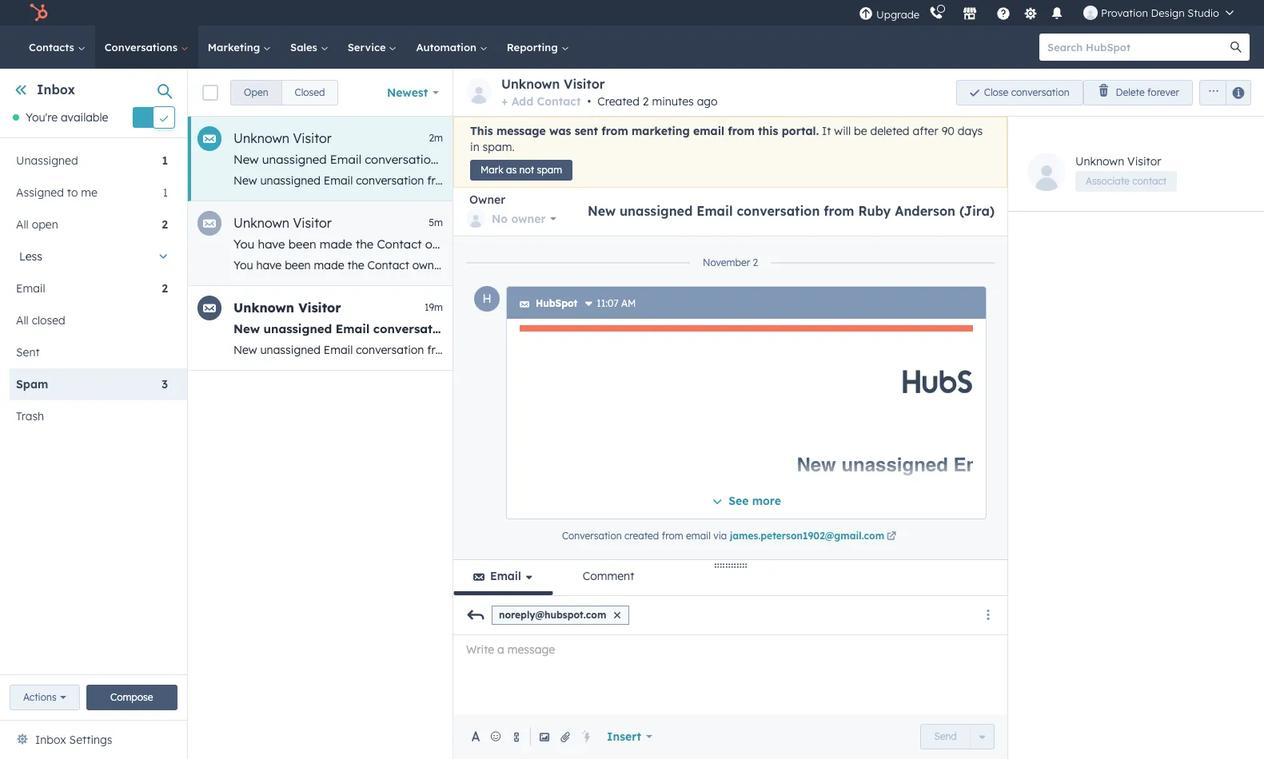 Task type: locate. For each thing, give the bounding box(es) containing it.
0 vertical spatial all
[[16, 218, 29, 232]]

unknown visitor inside row
[[234, 300, 341, 316]]

0 vertical spatial of
[[463, 237, 475, 252]]

unknown visitor inside row
[[234, 215, 332, 231]]

johnson left &#x28;sample on the top left of the page
[[489, 343, 534, 358]]

(jira)
[[560, 152, 591, 167], [960, 203, 995, 219], [611, 561, 640, 575]]

(jira) inside new unassigned email conversation from ruby anderson (jira) new unassigned email conversation from ruby anderson &#x28;jira&#x29;
[[560, 152, 591, 167]]

2 vertical spatial contact
[[482, 258, 522, 273]]

(jira) up na1.hubapi.com/notification-
[[960, 203, 995, 219]]

visitor inside 'row'
[[293, 130, 332, 146]]

settings image
[[1024, 7, 1038, 21]]

owner up 19m
[[413, 258, 445, 273]]

james.peterson1902@gmail.com
[[730, 530, 885, 542]]

•
[[587, 94, 591, 109]]

visitor inside row
[[293, 215, 332, 231]]

(jira) up &#x28;jira&#x29;
[[560, 152, 591, 167]]

marketing link
[[198, 26, 281, 69]]

november 2
[[703, 257, 758, 269]]

of up email from unknown visitor with subject new unassigned email conversation from maria johnson (sample contact) row
[[448, 258, 459, 273]]

settings
[[69, 734, 112, 748]]

it
[[822, 124, 831, 138]]

open
[[32, 218, 58, 232]]

3 unknown visitor from the top
[[234, 300, 341, 316]]

2 vertical spatial unknown visitor
[[234, 300, 341, 316]]

all for all closed
[[16, 314, 29, 328]]

search button
[[1223, 34, 1250, 61]]

all left closed at the left
[[16, 314, 29, 328]]

2 horizontal spatial (jira)
[[960, 203, 995, 219]]

0 vertical spatial 1
[[162, 154, 168, 168]]

new unassigned email conversation from ruby anderson (jira) heading
[[588, 203, 995, 219]]

2
[[643, 94, 649, 109], [162, 218, 168, 232], [753, 257, 758, 269], [162, 282, 168, 296]]

of down the owner
[[463, 237, 475, 252]]

1 vertical spatial unknown visitor
[[234, 215, 332, 231]]

email
[[694, 124, 725, 138], [686, 530, 711, 542]]

unknown visitor for you have been made the contact owner of the contact "james.peterson1902@gmail.com"
[[234, 215, 332, 231]]

james peterson image
[[1084, 6, 1098, 20]]

me
[[81, 186, 98, 200]]

all
[[16, 218, 29, 232], [16, 314, 29, 328]]

1 vertical spatial have
[[256, 258, 282, 273]]

inbox left settings
[[35, 734, 66, 748]]

menu containing provation design studio
[[858, 0, 1245, 26]]

3
[[162, 378, 168, 392]]

1 unknown visitor from the top
[[234, 130, 332, 146]]

group
[[230, 80, 339, 105], [1193, 80, 1252, 105]]

actions
[[23, 692, 57, 704]]

close image
[[615, 613, 621, 619]]

open
[[244, 86, 268, 98]]

sales
[[290, 41, 321, 54]]

johnson down hubspot
[[526, 322, 577, 337]]

no owner
[[492, 212, 546, 227]]

have
[[258, 237, 285, 252], [256, 258, 282, 273]]

more info image
[[584, 300, 594, 310]]

hubspot
[[536, 298, 578, 310]]

unknown inside 'row'
[[234, 130, 290, 146]]

1 horizontal spatial of
[[463, 237, 475, 252]]

insert
[[607, 730, 642, 745]]

was
[[550, 124, 571, 138]]

0 vertical spatial (jira)
[[560, 152, 591, 167]]

created
[[598, 94, 640, 109]]

Search HubSpot search field
[[1040, 34, 1236, 61]]

new
[[234, 152, 259, 167], [234, 174, 257, 188], [588, 203, 616, 219], [234, 322, 260, 337], [234, 343, 257, 358], [797, 454, 837, 477]]

1 vertical spatial you
[[234, 258, 253, 273]]

1 for assigned to me
[[163, 186, 168, 200]]

2 inside unknown visitor + add contact • created 2 minutes ago
[[643, 94, 649, 109]]

email inside button
[[490, 570, 521, 584]]

1 vertical spatial 1
[[163, 186, 168, 200]]

owner
[[511, 212, 546, 227], [425, 237, 460, 252], [413, 258, 445, 273]]

0 vertical spatial maria
[[487, 322, 522, 337]]

associate contact button
[[1076, 171, 1178, 192]]

2 unknown visitor from the top
[[234, 215, 332, 231]]

you're
[[26, 111, 58, 125]]

owner down 5m
[[425, 237, 460, 252]]

trash
[[16, 410, 44, 424]]

sent
[[575, 124, 598, 138]]

visitor for new unassigned email conversation from ruby anderson (jira)
[[293, 130, 332, 146]]

conversations
[[105, 41, 181, 54]]

1 vertical spatial been
[[285, 258, 311, 273]]

noreply@hubspot.com
[[499, 610, 607, 622]]

2 vertical spatial (jira)
[[611, 561, 640, 575]]

unknown visitor for new unassigned email conversation from ruby anderson (jira)
[[234, 130, 332, 146]]

1 vertical spatial contact
[[377, 237, 422, 252]]

menu
[[858, 0, 1245, 26]]

unknown inside row
[[234, 300, 294, 316]]

ruby
[[472, 152, 500, 167], [456, 174, 482, 188], [859, 203, 891, 219], [520, 561, 550, 575]]

1 all from the top
[[16, 218, 29, 232]]

row group
[[188, 117, 1265, 371]]

mark
[[481, 164, 504, 176]]

inbox settings link
[[35, 731, 112, 750]]

unknown visitor inside 'row'
[[234, 130, 332, 146]]

inbox up you're available
[[37, 82, 75, 98]]

1 vertical spatial made
[[314, 258, 344, 273]]

1 vertical spatial johnson
[[489, 343, 534, 358]]

marketplaces button
[[954, 0, 987, 26]]

automation link
[[407, 26, 497, 69]]

all for all open
[[16, 218, 29, 232]]

1 vertical spatial of
[[448, 258, 459, 273]]

station/general/v1/notifications/cta/81a0bb98
[[1013, 258, 1265, 273]]

johnson
[[526, 322, 577, 337], [489, 343, 534, 358]]

unknown for new unassigned email conversation from maria johnson (sample contact)
[[234, 300, 294, 316]]

inbox for inbox
[[37, 82, 75, 98]]

1 vertical spatial inbox
[[35, 734, 66, 748]]

unknown inside row
[[234, 215, 290, 231]]

link opens in a new window image
[[887, 533, 897, 542]]

spam
[[537, 164, 562, 176]]

unknown for new unassigned email conversation from ruby anderson (jira)
[[234, 130, 290, 146]]

&quot;james.peterson1902&#x40;gmail.com&quot;
[[525, 258, 794, 273]]

ruby up https://api-
[[859, 203, 891, 219]]

0 horizontal spatial maria
[[456, 343, 486, 358]]

1 horizontal spatial group
[[1193, 80, 1252, 105]]

service link
[[338, 26, 407, 69]]

1 you from the top
[[234, 237, 255, 252]]

0 horizontal spatial (jira)
[[560, 152, 591, 167]]

unknown inside unknown visitor associate contact
[[1076, 154, 1125, 169]]

https://api-
[[797, 258, 859, 273]]

notifications image
[[1050, 7, 1065, 22]]

0 vertical spatial contact
[[1133, 175, 1167, 187]]

inbox for inbox settings
[[35, 734, 66, 748]]

insert button
[[597, 722, 663, 754]]

2 all from the top
[[16, 314, 29, 328]]

automation
[[416, 41, 480, 54]]

delete forever
[[1116, 86, 1180, 98]]

days
[[958, 124, 983, 138]]

deleted
[[871, 124, 910, 138]]

0 vertical spatial you
[[234, 237, 255, 252]]

visitor inside row
[[298, 300, 341, 316]]

visitor inside unknown visitor + add contact • created 2 minutes ago
[[564, 76, 605, 92]]

0 horizontal spatial group
[[230, 80, 339, 105]]

been
[[289, 237, 316, 252], [285, 258, 311, 273]]

associate
[[1086, 175, 1130, 187]]

inbox
[[37, 82, 75, 98], [35, 734, 66, 748]]

compose button
[[86, 686, 178, 711]]

maria
[[487, 322, 522, 337], [456, 343, 486, 358]]

trash button
[[10, 401, 168, 433]]

group containing open
[[230, 80, 339, 105]]

contact right associate
[[1133, 175, 1167, 187]]

2 you from the top
[[234, 258, 253, 273]]

0 vertical spatial inbox
[[37, 82, 75, 98]]

contact down no owner
[[500, 237, 543, 252]]

email
[[330, 152, 362, 167], [324, 174, 353, 188], [697, 203, 733, 219], [16, 282, 45, 296], [336, 322, 370, 337], [324, 343, 353, 358], [954, 454, 1005, 477], [490, 570, 521, 584]]

(jira) for new unassigned email conversation from ruby anderson (jira)
[[960, 203, 995, 219]]

unknown
[[502, 76, 560, 92], [234, 130, 290, 146], [1076, 154, 1125, 169], [234, 215, 290, 231], [234, 300, 294, 316]]

less
[[19, 250, 42, 264]]

delete forever button
[[1084, 80, 1193, 105]]

Open button
[[230, 80, 282, 105]]

more
[[752, 494, 781, 509]]

1 vertical spatial (jira)
[[960, 203, 995, 219]]

unassigned
[[262, 152, 327, 167], [260, 174, 321, 188], [620, 203, 693, 219], [264, 322, 332, 337], [260, 343, 321, 358], [842, 454, 949, 477]]

1 group from the left
[[230, 80, 339, 105]]

assigned to me
[[16, 186, 98, 200]]

comment button
[[563, 561, 655, 596]]

unassigned
[[16, 154, 78, 168]]

unknown visitor associate contact
[[1076, 154, 1167, 187]]

new unassigned email conversation from ruby anderson (jira)
[[588, 203, 995, 219]]

1 horizontal spatial maria
[[487, 322, 522, 337]]

all inside button
[[16, 314, 29, 328]]

0 vertical spatial unknown visitor
[[234, 130, 332, 146]]

0 vertical spatial contact
[[537, 94, 581, 109]]

group down search button
[[1193, 80, 1252, 105]]

row group containing unknown visitor
[[188, 117, 1265, 371]]

all left open
[[16, 218, 29, 232]]

hubspot link
[[19, 3, 60, 22]]

owner right no
[[511, 212, 546, 227]]

19m
[[425, 302, 443, 314]]

2 group from the left
[[1193, 80, 1252, 105]]

email from unknown visitor with subject you have been made the contact owner of the contact &quot;james.peterson1902@gmail.com&quot; row
[[188, 202, 1265, 286]]

email left via
[[686, 530, 711, 542]]

0 vertical spatial been
[[289, 237, 316, 252]]

group down sales
[[230, 80, 339, 105]]

see
[[729, 494, 749, 509]]

(jira) down created
[[611, 561, 640, 575]]

new for new unassigned email conversation from ruby anderson (jira) new unassigned email conversation from ruby anderson &#x28;jira&#x29;
[[234, 152, 259, 167]]

conversation
[[1012, 86, 1070, 98], [365, 152, 438, 167], [356, 174, 424, 188], [737, 203, 820, 219], [373, 322, 451, 337], [356, 343, 424, 358], [1010, 454, 1130, 477]]

owner inside popup button
[[511, 212, 546, 227]]

you're available image
[[13, 115, 19, 121]]

90
[[942, 124, 955, 138]]

portal.
[[782, 124, 819, 138]]

contact down no
[[482, 258, 522, 273]]

marketing
[[208, 41, 263, 54]]

5m
[[429, 217, 443, 229]]

add
[[512, 94, 534, 109]]

0 vertical spatial owner
[[511, 212, 546, 227]]

new unassigned email conversation from maria johnson (sample contact) new unassigned email conversation from maria johnson &#x28;sample contact&#x29;
[[234, 322, 696, 358]]

email down the ago
[[694, 124, 725, 138]]

1 vertical spatial all
[[16, 314, 29, 328]]



Task type: vqa. For each thing, say whether or not it's contained in the screenshot.
'Styles'
no



Task type: describe. For each thing, give the bounding box(es) containing it.
unassigned for new unassigned email conversation from ruby anderson (jira)
[[620, 203, 693, 219]]

visitor for new unassigned email conversation from maria johnson (sample contact)
[[298, 300, 341, 316]]

new unassigned email conversation
[[797, 454, 1130, 477]]

sales link
[[281, 26, 338, 69]]

newest button
[[377, 76, 450, 108]]

owner
[[470, 193, 506, 207]]

provation design studio button
[[1074, 0, 1244, 26]]

+
[[502, 94, 508, 109]]

provation
[[1102, 6, 1149, 19]]

newest
[[387, 85, 428, 100]]

11:07 am
[[597, 298, 636, 310]]

0 vertical spatial email
[[694, 124, 725, 138]]

see more button
[[712, 492, 781, 513]]

Closed button
[[281, 80, 339, 105]]

0 vertical spatial have
[[258, 237, 285, 252]]

contact inside unknown visitor + add contact • created 2 minutes ago
[[537, 94, 581, 109]]

search image
[[1231, 42, 1242, 53]]

email button
[[454, 561, 553, 596]]

settings link
[[1021, 4, 1041, 21]]

close
[[985, 86, 1009, 98]]

unassigned for new unassigned email conversation
[[842, 454, 949, 477]]

ago
[[697, 94, 718, 109]]

marketplaces image
[[963, 7, 978, 22]]

visitor inside unknown visitor associate contact
[[1128, 154, 1162, 169]]

mark as not spam
[[481, 164, 562, 176]]

help image
[[997, 7, 1011, 22]]

inbox settings
[[35, 734, 112, 748]]

be
[[854, 124, 868, 138]]

email from unknown visitor with subject new unassigned email conversation from ruby anderson (jira) row
[[188, 117, 633, 202]]

new for new unassigned email conversation from maria johnson (sample contact) new unassigned email conversation from maria johnson &#x28;sample contact&#x29;
[[234, 322, 260, 337]]

unknown visitor + add contact • created 2 minutes ago
[[502, 76, 718, 109]]

after
[[913, 124, 939, 138]]

new unassigned email conversation main content
[[188, 69, 1265, 760]]

new for new unassigned email conversation
[[797, 454, 837, 477]]

upgrade image
[[859, 7, 874, 21]]

hubspot image
[[29, 3, 48, 22]]

am
[[621, 298, 636, 310]]

design
[[1151, 6, 1185, 19]]

ruby left as
[[472, 152, 500, 167]]

1 vertical spatial maria
[[456, 343, 486, 358]]

contact inside unknown visitor associate contact
[[1133, 175, 1167, 187]]

2m
[[429, 132, 443, 144]]

via
[[714, 530, 727, 542]]

unknown inside unknown visitor + add contact • created 2 minutes ago
[[502, 76, 560, 92]]

new for new unassigned email conversation from ruby anderson (jira)
[[588, 203, 616, 219]]

service
[[348, 41, 389, 54]]

contacts link
[[19, 26, 95, 69]]

1 for unassigned
[[162, 154, 168, 168]]

unassigned for new unassigned email conversation from maria johnson (sample contact) new unassigned email conversation from maria johnson &#x28;sample contact&#x29;
[[264, 322, 332, 337]]

&#x28;jira&#x29;
[[539, 174, 633, 188]]

spam
[[16, 378, 48, 392]]

calling icon button
[[923, 2, 950, 23]]

assigned
[[16, 186, 64, 200]]

close conversation button
[[957, 80, 1084, 105]]

it will be deleted after 90 days in spam.
[[470, 124, 983, 154]]

send group
[[921, 725, 995, 750]]

see more
[[729, 494, 781, 509]]

send button
[[921, 725, 971, 750]]

help button
[[990, 0, 1018, 26]]

this message was sent from marketing email from this portal.
[[470, 124, 819, 138]]

ruby up noreply@hubspot.com
[[520, 561, 550, 575]]

ruby up the owner
[[456, 174, 482, 188]]

comment
[[583, 570, 635, 584]]

no owner button
[[466, 207, 557, 231]]

forever
[[1148, 86, 1180, 98]]

(sample
[[581, 322, 630, 337]]

link opens in a new window image
[[887, 530, 897, 545]]

you're available
[[26, 111, 108, 125]]

unknown visitor for new unassigned email conversation from maria johnson (sample contact)
[[234, 300, 341, 316]]

this
[[758, 124, 779, 138]]

conversation created from email via
[[562, 530, 730, 542]]

november
[[703, 257, 750, 269]]

all closed button
[[10, 305, 168, 337]]

mark as not spam button
[[470, 160, 573, 181]]

1 vertical spatial contact
[[500, 237, 543, 252]]

0 vertical spatial johnson
[[526, 322, 577, 337]]

james.peterson1902@gmail.com link
[[730, 530, 899, 545]]

+ add contact button
[[502, 92, 581, 111]]

minutes
[[652, 94, 694, 109]]

email from unknown visitor with subject new unassigned email conversation from maria johnson (sample contact) row
[[188, 286, 696, 371]]

reporting link
[[497, 26, 579, 69]]

hubspot image
[[903, 332, 1023, 431]]

contact&#x29;
[[617, 343, 696, 358]]

contact)
[[634, 322, 685, 337]]

unknown for you have been made the contact owner of the contact "james.peterson1902@gmail.com"
[[234, 215, 290, 231]]

new unassigned email conversation from ruby anderson (jira) new unassigned email conversation from ruby anderson &#x28;jira&#x29;
[[234, 152, 633, 188]]

all closed
[[16, 314, 65, 328]]

contacts
[[29, 41, 77, 54]]

in
[[470, 140, 480, 154]]

unassigned for new unassigned email conversation from ruby anderson (jira) new unassigned email conversation from ruby anderson &#x28;jira&#x29;
[[262, 152, 327, 167]]

spam.
[[483, 140, 515, 154]]

message
[[497, 124, 546, 138]]

started
[[644, 561, 683, 575]]

conversations link
[[95, 26, 198, 69]]

upgrade
[[877, 8, 920, 20]]

2 vertical spatial owner
[[413, 258, 445, 273]]

1 horizontal spatial (jira)
[[611, 561, 640, 575]]

calling icon image
[[930, 6, 944, 21]]

delete
[[1116, 86, 1145, 98]]

11:07
[[597, 298, 619, 310]]

no
[[492, 212, 508, 227]]

2 vertical spatial contact
[[368, 258, 409, 273]]

0 horizontal spatial of
[[448, 258, 459, 273]]

provation design studio
[[1102, 6, 1220, 19]]

1 vertical spatial owner
[[425, 237, 460, 252]]

conversation inside close conversation button
[[1012, 86, 1070, 98]]

"james.peterson1902@gmail.com"
[[546, 237, 738, 252]]

&#x28;sample
[[537, 343, 614, 358]]

notifications button
[[1044, 0, 1071, 26]]

ruby anderson (jira) started
[[520, 561, 686, 575]]

(jira) for new unassigned email conversation from ruby anderson (jira) new unassigned email conversation from ruby anderson &#x28;jira&#x29;
[[560, 152, 591, 167]]

1 vertical spatial email
[[686, 530, 711, 542]]

will
[[835, 124, 851, 138]]

0 vertical spatial made
[[320, 237, 352, 252]]

visitor for you have been made the contact owner of the contact "james.peterson1902@gmail.com"
[[293, 215, 332, 231]]

reporting
[[507, 41, 561, 54]]

all open
[[16, 218, 58, 232]]



